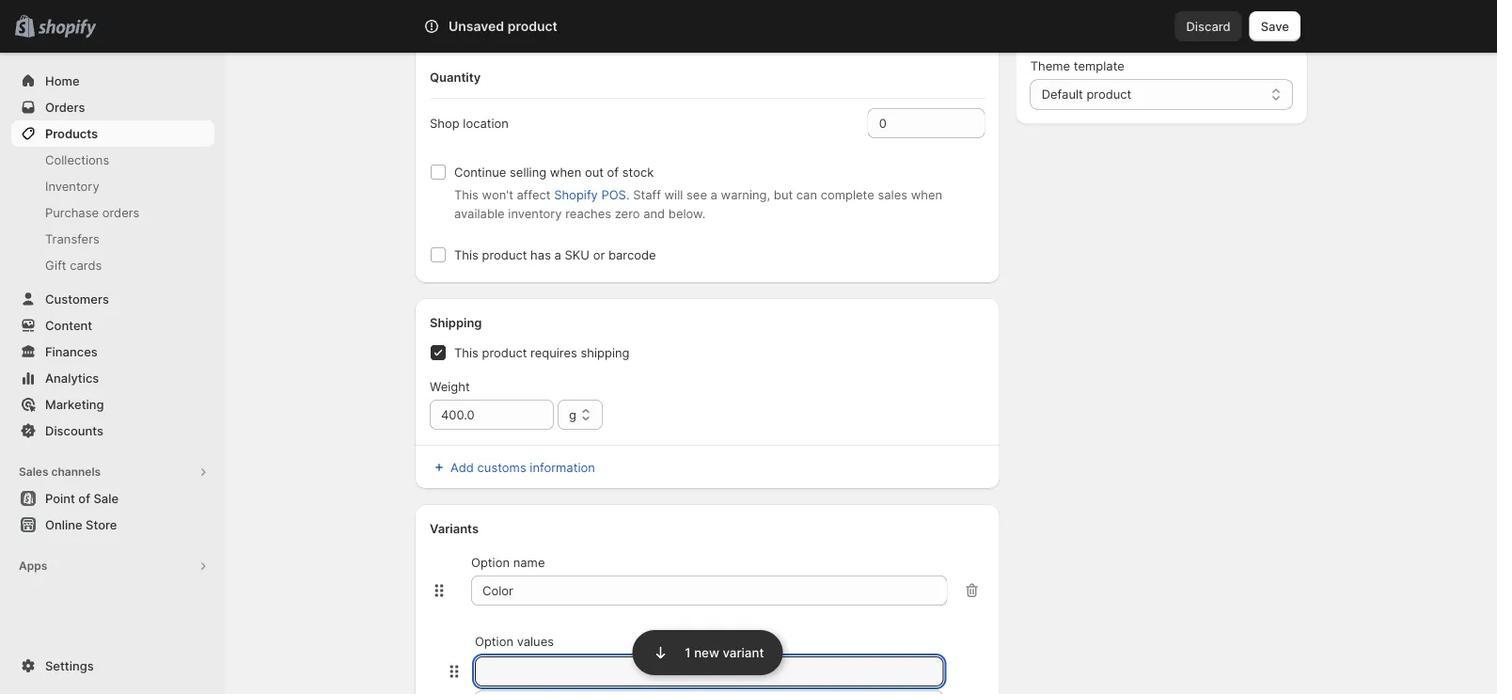 Task type: locate. For each thing, give the bounding box(es) containing it.
selling
[[510, 165, 547, 179]]

Weight text field
[[430, 400, 554, 430]]

a
[[711, 187, 718, 202], [554, 247, 561, 262]]

see
[[687, 187, 707, 202]]

this for this product requires shipping
[[454, 345, 479, 360]]

affect
[[517, 187, 551, 202]]

marketing link
[[11, 391, 214, 418]]

1 vertical spatial option
[[475, 634, 513, 648]]

settings
[[45, 658, 94, 673]]

product
[[508, 18, 558, 34], [1087, 87, 1132, 102], [482, 247, 527, 262], [482, 345, 527, 360]]

0 vertical spatial a
[[711, 187, 718, 202]]

shopify pos link
[[554, 187, 626, 202]]

1 vertical spatial when
[[911, 187, 942, 202]]

content link
[[11, 312, 214, 339]]

option
[[471, 555, 510, 569], [475, 634, 513, 648]]

can
[[796, 187, 817, 202]]

sku
[[565, 247, 590, 262]]

when
[[550, 165, 581, 179], [911, 187, 942, 202]]

cards
[[70, 258, 102, 272]]

orders
[[102, 205, 140, 220]]

None number field
[[868, 108, 957, 138]]

of left sale
[[78, 491, 90, 506]]

staff
[[633, 187, 661, 202]]

1 vertical spatial of
[[78, 491, 90, 506]]

collections link
[[11, 147, 214, 173]]

1 horizontal spatial when
[[911, 187, 942, 202]]

search button
[[476, 11, 1021, 41]]

a right has
[[554, 247, 561, 262]]

0 horizontal spatial when
[[550, 165, 581, 179]]

this down shipping
[[454, 345, 479, 360]]

0 vertical spatial of
[[607, 165, 619, 179]]

2 vertical spatial this
[[454, 345, 479, 360]]

option left name
[[471, 555, 510, 569]]

0 vertical spatial option
[[471, 555, 510, 569]]

name
[[513, 555, 545, 569]]

track
[[454, 28, 486, 43]]

sale
[[93, 491, 119, 506]]

this down 'available'
[[454, 247, 479, 262]]

a right see
[[711, 187, 718, 202]]

discard
[[1186, 19, 1231, 33]]

when up shopify
[[550, 165, 581, 179]]

0 vertical spatial this
[[454, 187, 479, 202]]

2 this from the top
[[454, 247, 479, 262]]

of right out
[[607, 165, 619, 179]]

Size text field
[[471, 576, 948, 606]]

when right sales
[[911, 187, 942, 202]]

product right unsaved
[[508, 18, 558, 34]]

when inside . staff will see a warning, but can complete sales when available inventory reaches zero and below.
[[911, 187, 942, 202]]

.
[[626, 187, 630, 202]]

1 new variant button
[[632, 628, 783, 675]]

settings link
[[11, 653, 214, 679]]

product for default product
[[1087, 87, 1132, 102]]

pos
[[601, 187, 626, 202]]

option left values on the left of page
[[475, 634, 513, 648]]

option values
[[475, 634, 554, 648]]

1 vertical spatial this
[[454, 247, 479, 262]]

this up 'available'
[[454, 187, 479, 202]]

0 vertical spatial when
[[550, 165, 581, 179]]

1 horizontal spatial of
[[607, 165, 619, 179]]

values
[[517, 634, 554, 648]]

g
[[569, 407, 577, 422]]

0 horizontal spatial a
[[554, 247, 561, 262]]

None text field
[[475, 656, 944, 687]]

point of sale button
[[0, 485, 226, 512]]

this
[[454, 187, 479, 202], [454, 247, 479, 262], [454, 345, 479, 360]]

barcode
[[608, 247, 656, 262]]

of
[[607, 165, 619, 179], [78, 491, 90, 506]]

quantity
[[490, 28, 537, 43]]

finances link
[[11, 339, 214, 365]]

3 this from the top
[[454, 345, 479, 360]]

but
[[774, 187, 793, 202]]

products link
[[11, 120, 214, 147]]

1 horizontal spatial a
[[711, 187, 718, 202]]

transfers
[[45, 231, 99, 246]]

stock
[[622, 165, 654, 179]]

product left has
[[482, 247, 527, 262]]

shop location
[[430, 116, 509, 130]]

1 this from the top
[[454, 187, 479, 202]]

finances
[[45, 344, 98, 359]]

sales
[[19, 465, 48, 479]]

online store link
[[11, 512, 214, 538]]

1 new variant
[[685, 645, 764, 660]]

product left requires
[[482, 345, 527, 360]]

option for option name
[[471, 555, 510, 569]]

information
[[530, 460, 595, 474]]

a inside . staff will see a warning, but can complete sales when available inventory reaches zero and below.
[[711, 187, 718, 202]]

sales channels button
[[11, 459, 214, 485]]

sales channels
[[19, 465, 101, 479]]

purchase
[[45, 205, 99, 220]]

this for this product has a sku or barcode
[[454, 247, 479, 262]]

discounts link
[[11, 418, 214, 444]]

point
[[45, 491, 75, 506]]

1 vertical spatial a
[[554, 247, 561, 262]]

product down template
[[1087, 87, 1132, 102]]

will
[[664, 187, 683, 202]]

and
[[643, 206, 665, 221]]

new
[[694, 645, 719, 660]]

quantity
[[430, 70, 481, 84]]

orders link
[[11, 94, 214, 120]]

of inside button
[[78, 491, 90, 506]]

0 horizontal spatial of
[[78, 491, 90, 506]]



Task type: vqa. For each thing, say whether or not it's contained in the screenshot.
Online
yes



Task type: describe. For each thing, give the bounding box(es) containing it.
this product requires shipping
[[454, 345, 630, 360]]

store
[[86, 517, 117, 532]]

product for unsaved product
[[508, 18, 558, 34]]

unsaved product
[[449, 18, 558, 34]]

purchase orders link
[[11, 199, 214, 226]]

inventory
[[508, 206, 562, 221]]

orders
[[45, 100, 85, 114]]

products
[[45, 126, 98, 141]]

apps
[[19, 559, 47, 573]]

analytics link
[[11, 365, 214, 391]]

default
[[1042, 87, 1083, 102]]

shop
[[430, 116, 460, 130]]

product for this product has a sku or barcode
[[482, 247, 527, 262]]

save
[[1261, 19, 1289, 33]]

won't
[[482, 187, 513, 202]]

warning,
[[721, 187, 770, 202]]

continue selling when out of stock
[[454, 165, 654, 179]]

weight
[[430, 379, 470, 394]]

point of sale
[[45, 491, 119, 506]]

save button
[[1250, 11, 1301, 41]]

product for this product requires shipping
[[482, 345, 527, 360]]

track quantity
[[454, 28, 537, 43]]

discounts
[[45, 423, 103, 438]]

marketing
[[45, 397, 104, 411]]

collections
[[45, 152, 109, 167]]

complete
[[821, 187, 874, 202]]

variants
[[430, 521, 479, 536]]

inventory link
[[11, 173, 214, 199]]

content
[[45, 318, 92, 332]]

gift cards link
[[11, 252, 214, 278]]

zero
[[615, 206, 640, 221]]

option for option values
[[475, 634, 513, 648]]

shipping
[[581, 345, 630, 360]]

transfers link
[[11, 226, 214, 252]]

search
[[506, 19, 547, 33]]

sales
[[878, 187, 908, 202]]

add customs information button
[[419, 454, 997, 481]]

has
[[531, 247, 551, 262]]

theme template
[[1030, 59, 1125, 73]]

option name
[[471, 555, 545, 569]]

this product has a sku or barcode
[[454, 247, 656, 262]]

this for this won't affect shopify pos
[[454, 187, 479, 202]]

1
[[685, 645, 691, 660]]

gift
[[45, 258, 66, 272]]

customers link
[[11, 286, 214, 312]]

add
[[450, 460, 474, 474]]

online
[[45, 517, 82, 532]]

gift cards
[[45, 258, 102, 272]]

location
[[463, 116, 509, 130]]

variant
[[723, 645, 764, 660]]

Add another value text field
[[475, 690, 944, 694]]

out
[[585, 165, 604, 179]]

. staff will see a warning, but can complete sales when available inventory reaches zero and below.
[[454, 187, 942, 221]]

apps button
[[11, 553, 214, 579]]

shopify image
[[38, 19, 96, 38]]

or
[[593, 247, 605, 262]]

purchase orders
[[45, 205, 140, 220]]

this won't affect shopify pos
[[454, 187, 626, 202]]

available
[[454, 206, 505, 221]]

below.
[[669, 206, 706, 221]]

analytics
[[45, 371, 99, 385]]

customs
[[477, 460, 526, 474]]

default product
[[1042, 87, 1132, 102]]

template
[[1074, 59, 1125, 73]]

online store
[[45, 517, 117, 532]]

requires
[[531, 345, 577, 360]]

unsaved
[[449, 18, 504, 34]]

continue
[[454, 165, 506, 179]]

customers
[[45, 292, 109, 306]]

discard button
[[1175, 11, 1242, 41]]

channels
[[51, 465, 101, 479]]



